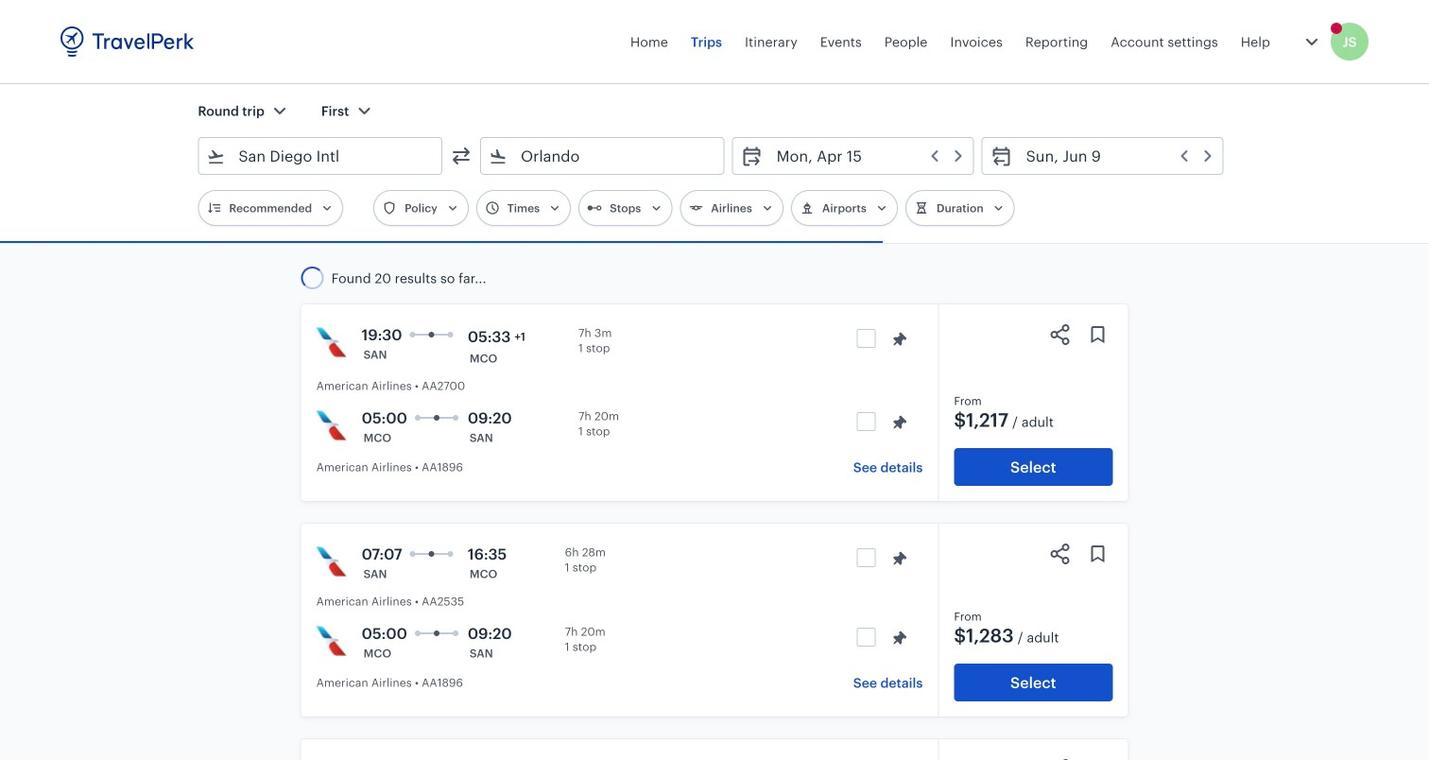 Task type: vqa. For each thing, say whether or not it's contained in the screenshot.
"Add first traveler" search box
no



Task type: locate. For each thing, give the bounding box(es) containing it.
0 vertical spatial american airlines image
[[316, 327, 347, 357]]

Return field
[[1013, 141, 1215, 171]]

2 american airlines image from the top
[[316, 546, 347, 577]]

american airlines image
[[316, 327, 347, 357], [316, 626, 347, 656]]

To search field
[[508, 141, 699, 171]]

0 vertical spatial american airlines image
[[316, 410, 347, 441]]

1 american airlines image from the top
[[316, 410, 347, 441]]

1 vertical spatial american airlines image
[[316, 546, 347, 577]]

1 vertical spatial american airlines image
[[316, 626, 347, 656]]

2 american airlines image from the top
[[316, 626, 347, 656]]

american airlines image
[[316, 410, 347, 441], [316, 546, 347, 577]]



Task type: describe. For each thing, give the bounding box(es) containing it.
1 american airlines image from the top
[[316, 327, 347, 357]]

Depart field
[[764, 141, 966, 171]]

From search field
[[225, 141, 417, 171]]



